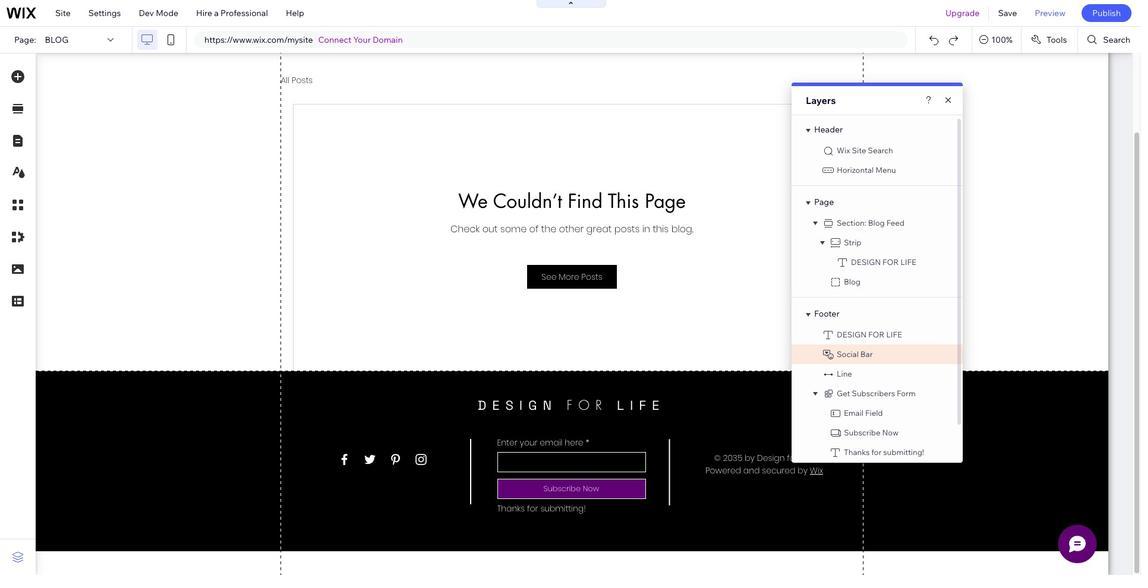 Task type: vqa. For each thing, say whether or not it's contained in the screenshot.
top Blog
yes



Task type: locate. For each thing, give the bounding box(es) containing it.
publish
[[1093, 8, 1121, 18]]

publish button
[[1082, 4, 1132, 22]]

design for up social bar
[[837, 330, 885, 339]]

blog down strip
[[844, 277, 861, 287]]

layers
[[806, 95, 836, 106]]

save
[[998, 8, 1017, 18]]

submitting!
[[883, 448, 924, 457]]

1 vertical spatial design for
[[837, 330, 885, 339]]

0 vertical spatial blog
[[868, 218, 885, 228]]

search
[[1103, 34, 1131, 45], [868, 146, 893, 155]]

hire a professional
[[196, 8, 268, 18]]

wix
[[837, 146, 850, 155]]

0 horizontal spatial site
[[55, 8, 71, 18]]

help
[[286, 8, 304, 18]]

0 horizontal spatial search
[[868, 146, 893, 155]]

tools button
[[1022, 27, 1078, 53]]

1 horizontal spatial search
[[1103, 34, 1131, 45]]

connect
[[318, 34, 352, 45]]

dev
[[139, 8, 154, 18]]

design for life
[[851, 257, 916, 267], [837, 330, 902, 339]]

https://www.wix.com/mysite
[[204, 34, 313, 45]]

design for
[[851, 257, 899, 267], [837, 330, 885, 339]]

site
[[55, 8, 71, 18], [852, 146, 866, 155]]

100% button
[[973, 27, 1021, 53]]

section: blog feed
[[837, 218, 905, 228]]

dev mode
[[139, 8, 178, 18]]

0 vertical spatial design for life
[[851, 257, 916, 267]]

design for life up the "bar" at the bottom right
[[837, 330, 902, 339]]

1 horizontal spatial site
[[852, 146, 866, 155]]

search up menu
[[868, 146, 893, 155]]

search inside search button
[[1103, 34, 1131, 45]]

your
[[353, 34, 371, 45]]

page
[[814, 197, 834, 207]]

section:
[[837, 218, 867, 228]]

0 vertical spatial life
[[901, 257, 916, 267]]

for
[[872, 448, 882, 457]]

preview button
[[1026, 0, 1075, 26]]

site up blog in the left of the page
[[55, 8, 71, 18]]

save button
[[989, 0, 1026, 26]]

preview
[[1035, 8, 1066, 18]]

design for down strip
[[851, 257, 899, 267]]

0 horizontal spatial blog
[[844, 277, 861, 287]]

design for life down strip
[[851, 257, 916, 267]]

1 horizontal spatial blog
[[868, 218, 885, 228]]

1 vertical spatial search
[[868, 146, 893, 155]]

1 vertical spatial site
[[852, 146, 866, 155]]

upgrade
[[946, 8, 980, 18]]

get subscribers form
[[837, 389, 916, 398]]

menu
[[876, 165, 896, 175]]

0 vertical spatial search
[[1103, 34, 1131, 45]]

blog left feed at top
[[868, 218, 885, 228]]

professional
[[221, 8, 268, 18]]

0 vertical spatial site
[[55, 8, 71, 18]]

feed
[[887, 218, 905, 228]]

site right wix
[[852, 146, 866, 155]]

search down the publish button
[[1103, 34, 1131, 45]]

get
[[837, 389, 850, 398]]

blog
[[868, 218, 885, 228], [844, 277, 861, 287]]

life
[[901, 257, 916, 267], [886, 330, 902, 339]]



Task type: describe. For each thing, give the bounding box(es) containing it.
header
[[814, 124, 843, 135]]

social bar
[[837, 350, 873, 359]]

hire
[[196, 8, 212, 18]]

1 vertical spatial life
[[886, 330, 902, 339]]

subscribe now
[[844, 428, 899, 437]]

wix site search
[[837, 146, 893, 155]]

social
[[837, 350, 859, 359]]

1 vertical spatial design for life
[[837, 330, 902, 339]]

search button
[[1078, 27, 1141, 53]]

domain
[[373, 34, 403, 45]]

subscribers
[[852, 389, 895, 398]]

field
[[865, 408, 883, 418]]

1 vertical spatial blog
[[844, 277, 861, 287]]

email field
[[844, 408, 883, 418]]

line
[[837, 369, 852, 379]]

blog
[[45, 34, 68, 45]]

email
[[844, 408, 864, 418]]

thanks for submitting!
[[844, 448, 924, 457]]

settings
[[88, 8, 121, 18]]

bar
[[861, 350, 873, 359]]

mode
[[156, 8, 178, 18]]

subscribe
[[844, 428, 881, 437]]

now
[[882, 428, 899, 437]]

thanks
[[844, 448, 870, 457]]

horizontal menu
[[837, 165, 896, 175]]

tools
[[1047, 34, 1067, 45]]

a
[[214, 8, 219, 18]]

horizontal
[[837, 165, 874, 175]]

https://www.wix.com/mysite connect your domain
[[204, 34, 403, 45]]

form
[[897, 389, 916, 398]]

strip
[[844, 238, 862, 247]]

footer
[[814, 309, 840, 319]]

100%
[[992, 34, 1013, 45]]

0 vertical spatial design for
[[851, 257, 899, 267]]



